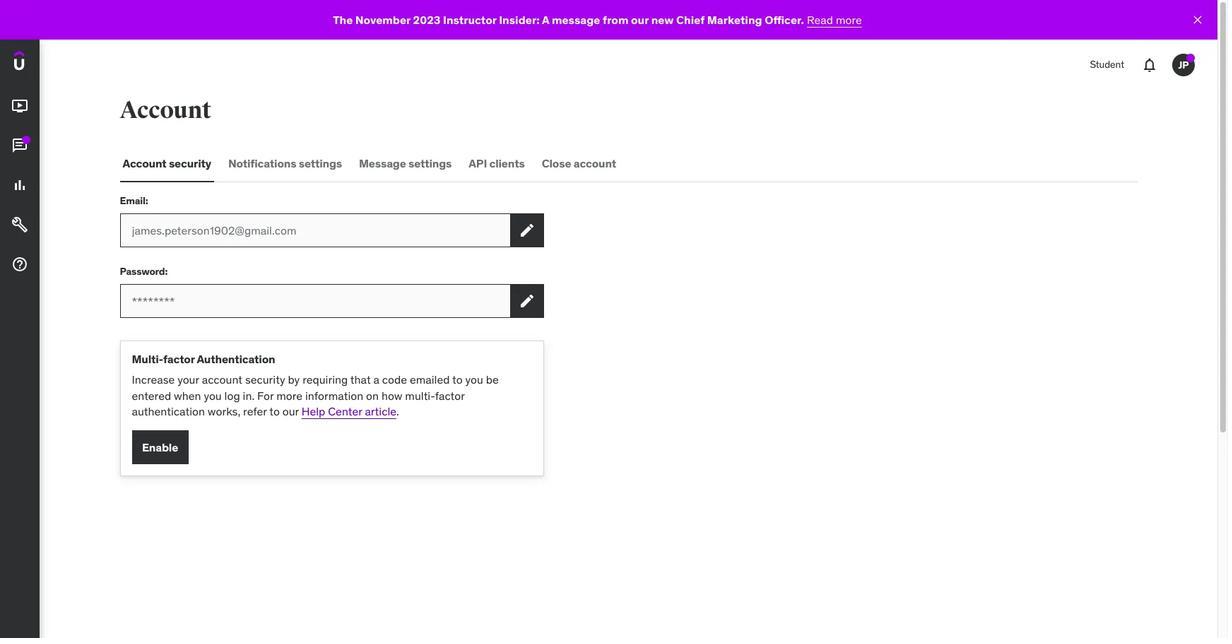 Task type: describe. For each thing, give the bounding box(es) containing it.
authentication
[[197, 352, 275, 366]]

settings for message settings
[[409, 157, 452, 171]]

account security button
[[120, 147, 214, 181]]

message settings button
[[356, 147, 455, 181]]

article
[[365, 404, 397, 419]]

in.
[[243, 389, 255, 403]]

increase your account security by requiring that a code emailed to you be entered when you log in. for more information on how multi-factor authentication works, refer to our
[[132, 373, 499, 419]]

close
[[542, 157, 571, 171]]

notifications settings button
[[226, 147, 345, 181]]

close image
[[1191, 13, 1205, 27]]

clients
[[490, 157, 525, 171]]

password:
[[120, 265, 168, 278]]

authentication
[[132, 404, 205, 419]]

security inside button
[[169, 157, 211, 171]]

officer.
[[765, 13, 805, 27]]

a
[[542, 13, 550, 27]]

Email: text field
[[120, 214, 510, 247]]

information
[[305, 389, 364, 403]]

requiring
[[303, 373, 348, 387]]

from
[[603, 13, 629, 27]]

read
[[807, 13, 834, 27]]

insider:
[[499, 13, 540, 27]]

you have alerts image
[[1187, 54, 1195, 62]]

factor inside increase your account security by requiring that a code emailed to you be entered when you log in. for more information on how multi-factor authentication works, refer to our
[[435, 389, 465, 403]]

our inside increase your account security by requiring that a code emailed to you be entered when you log in. for more information on how multi-factor authentication works, refer to our
[[283, 404, 299, 419]]

when
[[174, 389, 201, 403]]

3 medium image from the top
[[11, 256, 28, 273]]

account for account
[[120, 95, 211, 125]]

0 vertical spatial our
[[631, 13, 649, 27]]

jp link
[[1167, 48, 1201, 82]]

close account
[[542, 157, 616, 171]]

message
[[359, 157, 406, 171]]

notifications settings
[[228, 157, 342, 171]]

emailed
[[410, 373, 450, 387]]

entered
[[132, 389, 171, 403]]

center
[[328, 404, 362, 419]]

the november 2023 instructor insider: a message from our new chief marketing officer. read more
[[333, 13, 862, 27]]

multi-
[[132, 352, 163, 366]]

0 horizontal spatial you
[[204, 389, 222, 403]]

your
[[178, 373, 199, 387]]

0 vertical spatial more
[[836, 13, 862, 27]]

message
[[552, 13, 601, 27]]

1 medium image from the top
[[11, 177, 28, 194]]

security inside increase your account security by requiring that a code emailed to you be entered when you log in. for more information on how multi-factor authentication works, refer to our
[[245, 373, 285, 387]]

student link
[[1082, 48, 1133, 82]]

on
[[366, 389, 379, 403]]

how
[[382, 389, 403, 403]]

that
[[351, 373, 371, 387]]

account inside increase your account security by requiring that a code emailed to you be entered when you log in. for more information on how multi-factor authentication works, refer to our
[[202, 373, 243, 387]]



Task type: locate. For each thing, give the bounding box(es) containing it.
marketing
[[708, 13, 763, 27]]

our
[[631, 13, 649, 27], [283, 404, 299, 419]]

0 vertical spatial account
[[574, 157, 616, 171]]

settings for notifications settings
[[299, 157, 342, 171]]

account up email:
[[123, 157, 167, 171]]

new
[[652, 13, 674, 27]]

works,
[[208, 404, 241, 419]]

help
[[302, 404, 325, 419]]

.
[[397, 404, 399, 419]]

settings inside message settings button
[[409, 157, 452, 171]]

1 vertical spatial to
[[270, 404, 280, 419]]

jp
[[1179, 58, 1190, 71]]

to down for
[[270, 404, 280, 419]]

log
[[225, 389, 240, 403]]

factor up the your
[[163, 352, 195, 366]]

Password: password field
[[120, 284, 510, 318]]

notifications image
[[1142, 57, 1159, 74]]

1 horizontal spatial factor
[[435, 389, 465, 403]]

november
[[355, 13, 411, 27]]

multi-
[[405, 389, 435, 403]]

more inside increase your account security by requiring that a code emailed to you be entered when you log in. for more information on how multi-factor authentication works, refer to our
[[277, 389, 303, 403]]

0 horizontal spatial to
[[270, 404, 280, 419]]

you up works,
[[204, 389, 222, 403]]

0 horizontal spatial settings
[[299, 157, 342, 171]]

settings inside notifications settings button
[[299, 157, 342, 171]]

be
[[486, 373, 499, 387]]

2 vertical spatial medium image
[[11, 256, 28, 273]]

0 horizontal spatial security
[[169, 157, 211, 171]]

0 horizontal spatial our
[[283, 404, 299, 419]]

a
[[374, 373, 380, 387]]

settings right message
[[409, 157, 452, 171]]

instructor
[[443, 13, 497, 27]]

email:
[[120, 194, 148, 207]]

to
[[453, 373, 463, 387], [270, 404, 280, 419]]

1 vertical spatial you
[[204, 389, 222, 403]]

increase
[[132, 373, 175, 387]]

1 medium image from the top
[[11, 98, 28, 115]]

account
[[574, 157, 616, 171], [202, 373, 243, 387]]

account for account security
[[123, 157, 167, 171]]

0 horizontal spatial more
[[277, 389, 303, 403]]

1 vertical spatial medium image
[[11, 216, 28, 233]]

0 vertical spatial security
[[169, 157, 211, 171]]

account inside button
[[123, 157, 167, 171]]

help center article link
[[302, 404, 397, 419]]

medium image
[[11, 177, 28, 194], [11, 216, 28, 233], [11, 256, 28, 273]]

help center article .
[[302, 404, 399, 419]]

0 vertical spatial medium image
[[11, 98, 28, 115]]

message settings
[[359, 157, 452, 171]]

2023
[[413, 13, 441, 27]]

by
[[288, 373, 300, 387]]

student
[[1090, 58, 1125, 71]]

close account button
[[539, 147, 619, 181]]

our left new
[[631, 13, 649, 27]]

enable button
[[132, 431, 188, 465]]

medium image
[[11, 98, 28, 115], [11, 137, 28, 154]]

settings
[[299, 157, 342, 171], [409, 157, 452, 171]]

refer
[[243, 404, 267, 419]]

api
[[469, 157, 487, 171]]

1 horizontal spatial our
[[631, 13, 649, 27]]

settings right notifications
[[299, 157, 342, 171]]

for
[[257, 389, 274, 403]]

1 vertical spatial account
[[123, 157, 167, 171]]

udemy image
[[14, 51, 78, 75]]

notifications
[[228, 157, 297, 171]]

enable
[[142, 440, 178, 454]]

1 horizontal spatial you
[[466, 373, 483, 387]]

account inside "button"
[[574, 157, 616, 171]]

account up account security
[[120, 95, 211, 125]]

chief
[[677, 13, 705, 27]]

1 horizontal spatial security
[[245, 373, 285, 387]]

2 medium image from the top
[[11, 216, 28, 233]]

multi-factor authentication
[[132, 352, 275, 366]]

api clients
[[469, 157, 525, 171]]

edit email image
[[519, 222, 536, 239]]

1 settings from the left
[[299, 157, 342, 171]]

more down by
[[277, 389, 303, 403]]

1 horizontal spatial to
[[453, 373, 463, 387]]

account right 'close'
[[574, 157, 616, 171]]

account security
[[123, 157, 211, 171]]

0 horizontal spatial factor
[[163, 352, 195, 366]]

edit password image
[[519, 293, 536, 310]]

0 horizontal spatial account
[[202, 373, 243, 387]]

0 vertical spatial factor
[[163, 352, 195, 366]]

1 vertical spatial security
[[245, 373, 285, 387]]

account up log
[[202, 373, 243, 387]]

0 vertical spatial medium image
[[11, 177, 28, 194]]

0 vertical spatial to
[[453, 373, 463, 387]]

2 medium image from the top
[[11, 137, 28, 154]]

1 vertical spatial account
[[202, 373, 243, 387]]

1 vertical spatial more
[[277, 389, 303, 403]]

you
[[466, 373, 483, 387], [204, 389, 222, 403]]

1 horizontal spatial account
[[574, 157, 616, 171]]

1 horizontal spatial settings
[[409, 157, 452, 171]]

0 vertical spatial account
[[120, 95, 211, 125]]

you left 'be'
[[466, 373, 483, 387]]

to right emailed
[[453, 373, 463, 387]]

more right read
[[836, 13, 862, 27]]

api clients button
[[466, 147, 528, 181]]

the
[[333, 13, 353, 27]]

more
[[836, 13, 862, 27], [277, 389, 303, 403]]

0 vertical spatial you
[[466, 373, 483, 387]]

security
[[169, 157, 211, 171], [245, 373, 285, 387]]

our left help
[[283, 404, 299, 419]]

factor
[[163, 352, 195, 366], [435, 389, 465, 403]]

account
[[120, 95, 211, 125], [123, 157, 167, 171]]

1 horizontal spatial more
[[836, 13, 862, 27]]

1 vertical spatial our
[[283, 404, 299, 419]]

factor down emailed
[[435, 389, 465, 403]]

1 vertical spatial factor
[[435, 389, 465, 403]]

1 vertical spatial medium image
[[11, 137, 28, 154]]

code
[[382, 373, 407, 387]]

2 settings from the left
[[409, 157, 452, 171]]



Task type: vqa. For each thing, say whether or not it's contained in the screenshot.
this
no



